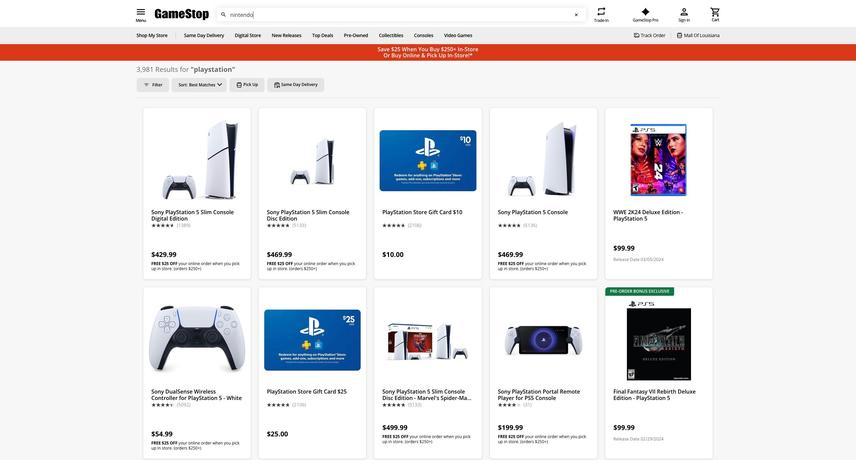 Task type: locate. For each thing, give the bounding box(es) containing it.
gamestop pro icon image
[[642, 8, 650, 16]]

None search field
[[217, 8, 586, 22]]



Task type: vqa. For each thing, say whether or not it's contained in the screenshot.
Search games, consoles & more search box on the top
yes



Task type: describe. For each thing, give the bounding box(es) containing it.
Search games, consoles & more search field
[[230, 8, 574, 22]]

gamestop image
[[155, 8, 209, 21]]



